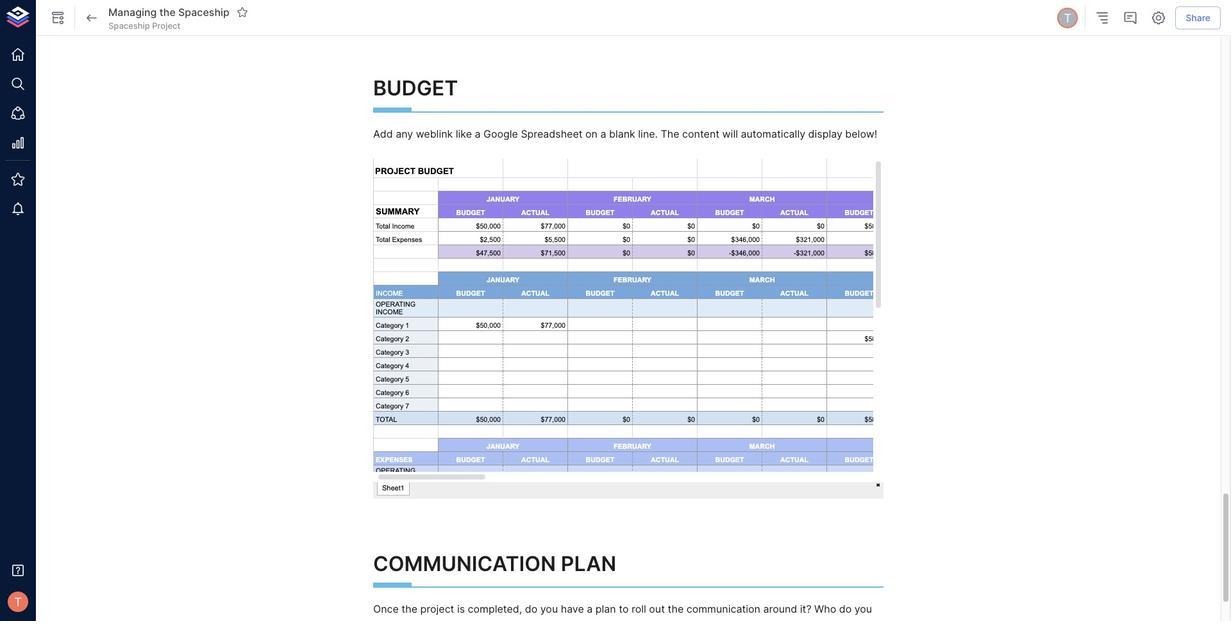 Task type: locate. For each thing, give the bounding box(es) containing it.
to
[[619, 603, 629, 616], [400, 620, 410, 622], [494, 620, 504, 622]]

1 horizontal spatial spaceship
[[178, 6, 229, 18]]

collaborate
[[413, 620, 467, 622]]

spaceship
[[178, 6, 229, 18], [108, 20, 150, 31]]

happen?
[[558, 620, 599, 622]]

communication
[[686, 603, 760, 616]]

spaceship project
[[108, 20, 180, 31]]

will down around
[[754, 620, 770, 622]]

1 horizontal spatial to
[[494, 620, 504, 622]]

the
[[159, 6, 176, 18], [402, 603, 417, 616], [668, 603, 684, 616]]

completed,
[[468, 603, 522, 616]]

2 horizontal spatial the
[[668, 603, 684, 616]]

a for you
[[587, 603, 593, 616]]

plan
[[561, 552, 616, 577]]

the right once
[[402, 603, 417, 616]]

spaceship inside spaceship project link
[[108, 20, 150, 31]]

the up your
[[668, 603, 684, 616]]

that down communication
[[732, 620, 751, 622]]

0 horizontal spatial t
[[14, 596, 22, 610]]

2 that from the left
[[732, 620, 751, 622]]

2 horizontal spatial a
[[600, 127, 606, 140]]

have
[[561, 603, 584, 616]]

1 horizontal spatial who
[[814, 603, 836, 616]]

to down completed,
[[494, 620, 504, 622]]

need
[[373, 620, 397, 622]]

any
[[396, 127, 413, 140]]

project
[[420, 603, 454, 616]]

t button
[[1055, 6, 1080, 30], [4, 589, 32, 617]]

who up impacted?
[[814, 603, 836, 616]]

0 horizontal spatial that
[[535, 620, 555, 622]]

will
[[722, 127, 738, 140], [627, 620, 642, 622], [754, 620, 770, 622]]

content
[[682, 127, 719, 140]]

1 horizontal spatial will
[[722, 127, 738, 140]]

t
[[1064, 11, 1071, 25], [14, 596, 22, 610]]

1 horizontal spatial t button
[[1055, 6, 1080, 30]]

1 vertical spatial t
[[14, 596, 22, 610]]

with
[[470, 620, 491, 622]]

favorite image
[[237, 6, 248, 18]]

like
[[456, 127, 472, 140]]

be down around
[[773, 620, 785, 622]]

1 horizontal spatial be
[[773, 620, 785, 622]]

weblink
[[416, 127, 453, 140]]

a right on
[[600, 127, 606, 140]]

to left roll
[[619, 603, 629, 616]]

automatically
[[741, 127, 805, 140]]

1 horizontal spatial that
[[732, 620, 751, 622]]

the for project
[[402, 603, 417, 616]]

a for spreadsheet
[[600, 127, 606, 140]]

the up project
[[159, 6, 176, 18]]

1 horizontal spatial do
[[839, 603, 852, 616]]

be
[[645, 620, 658, 622], [773, 620, 785, 622]]

add
[[373, 127, 393, 140]]

0 horizontal spatial be
[[645, 620, 658, 622]]

will down roll
[[627, 620, 642, 622]]

0 horizontal spatial t button
[[4, 589, 32, 617]]

who down plan
[[602, 620, 624, 622]]

you left have
[[540, 603, 558, 616]]

1 horizontal spatial t
[[1064, 11, 1071, 25]]

will right content
[[722, 127, 738, 140]]

do
[[525, 603, 537, 616], [839, 603, 852, 616]]

you right it?
[[854, 603, 872, 616]]

the for spaceship
[[159, 6, 176, 18]]

impacted?
[[788, 620, 838, 622]]

you
[[540, 603, 558, 616], [854, 603, 872, 616]]

0 horizontal spatial spaceship
[[108, 20, 150, 31]]

0 horizontal spatial the
[[159, 6, 176, 18]]

2 horizontal spatial to
[[619, 603, 629, 616]]

1 vertical spatial spaceship
[[108, 20, 150, 31]]

to right need
[[400, 620, 410, 622]]

who
[[814, 603, 836, 616], [602, 620, 624, 622]]

a
[[475, 127, 481, 140], [600, 127, 606, 140], [587, 603, 593, 616]]

0 vertical spatial who
[[814, 603, 836, 616]]

that right make
[[535, 620, 555, 622]]

1 horizontal spatial the
[[402, 603, 417, 616]]

be down 'out'
[[645, 620, 658, 622]]

1 be from the left
[[645, 620, 658, 622]]

1 horizontal spatial you
[[854, 603, 872, 616]]

spaceship left favorite image on the left of the page
[[178, 6, 229, 18]]

1 you from the left
[[540, 603, 558, 616]]

0 vertical spatial t
[[1064, 11, 1071, 25]]

do right it?
[[839, 603, 852, 616]]

0 horizontal spatial you
[[540, 603, 558, 616]]

spaceship project link
[[108, 20, 180, 31]]

spaceship down managing
[[108, 20, 150, 31]]

t for topmost the t 'button'
[[1064, 11, 1071, 25]]

1 vertical spatial who
[[602, 620, 624, 622]]

0 horizontal spatial do
[[525, 603, 537, 616]]

t for the bottom the t 'button'
[[14, 596, 22, 610]]

1 horizontal spatial a
[[587, 603, 593, 616]]

a inside once the project is completed, do you have a plan to roll out the communication around it? who do you need to collaborate with to make that happen? who will be your audience that will be impacted? wha
[[587, 603, 593, 616]]

plan
[[595, 603, 616, 616]]

show wiki image
[[50, 10, 65, 26]]

a right the like
[[475, 127, 481, 140]]

that
[[535, 620, 555, 622], [732, 620, 751, 622]]

2 do from the left
[[839, 603, 852, 616]]

a up happen?
[[587, 603, 593, 616]]

do up make
[[525, 603, 537, 616]]



Task type: describe. For each thing, give the bounding box(es) containing it.
audience
[[685, 620, 729, 622]]

comments image
[[1123, 10, 1138, 26]]

out
[[649, 603, 665, 616]]

display
[[808, 127, 842, 140]]

blank
[[609, 127, 635, 140]]

managing the spaceship
[[108, 6, 229, 18]]

0 horizontal spatial a
[[475, 127, 481, 140]]

2 be from the left
[[773, 620, 785, 622]]

1 vertical spatial t button
[[4, 589, 32, 617]]

google
[[483, 127, 518, 140]]

settings image
[[1151, 10, 1166, 26]]

2 you from the left
[[854, 603, 872, 616]]

table of contents image
[[1095, 10, 1110, 26]]

once the project is completed, do you have a plan to roll out the communication around it? who do you need to collaborate with to make that happen? who will be your audience that will be impacted? wha
[[373, 603, 875, 622]]

roll
[[632, 603, 646, 616]]

0 horizontal spatial will
[[627, 620, 642, 622]]

below!
[[845, 127, 877, 140]]

around
[[763, 603, 797, 616]]

spreadsheet
[[521, 127, 583, 140]]

1 that from the left
[[535, 620, 555, 622]]

communication
[[373, 552, 556, 577]]

share
[[1186, 12, 1210, 23]]

2 horizontal spatial will
[[754, 620, 770, 622]]

it?
[[800, 603, 811, 616]]

your
[[661, 620, 682, 622]]

1 do from the left
[[525, 603, 537, 616]]

go back image
[[84, 10, 99, 26]]

0 vertical spatial t button
[[1055, 6, 1080, 30]]

project
[[152, 20, 180, 31]]

budget
[[373, 76, 458, 101]]

line.
[[638, 127, 658, 140]]

the
[[661, 127, 679, 140]]

on
[[585, 127, 598, 140]]

0 horizontal spatial to
[[400, 620, 410, 622]]

0 vertical spatial spaceship
[[178, 6, 229, 18]]

once
[[373, 603, 399, 616]]

share button
[[1175, 6, 1221, 30]]

communication plan
[[373, 552, 616, 577]]

0 horizontal spatial who
[[602, 620, 624, 622]]

make
[[506, 620, 532, 622]]

is
[[457, 603, 465, 616]]

managing
[[108, 6, 157, 18]]

add any weblink like a google spreadsheet on a blank line. the content will automatically display below!
[[373, 127, 877, 140]]



Task type: vqa. For each thing, say whether or not it's contained in the screenshot.
fifth 2 hours ago from the top
no



